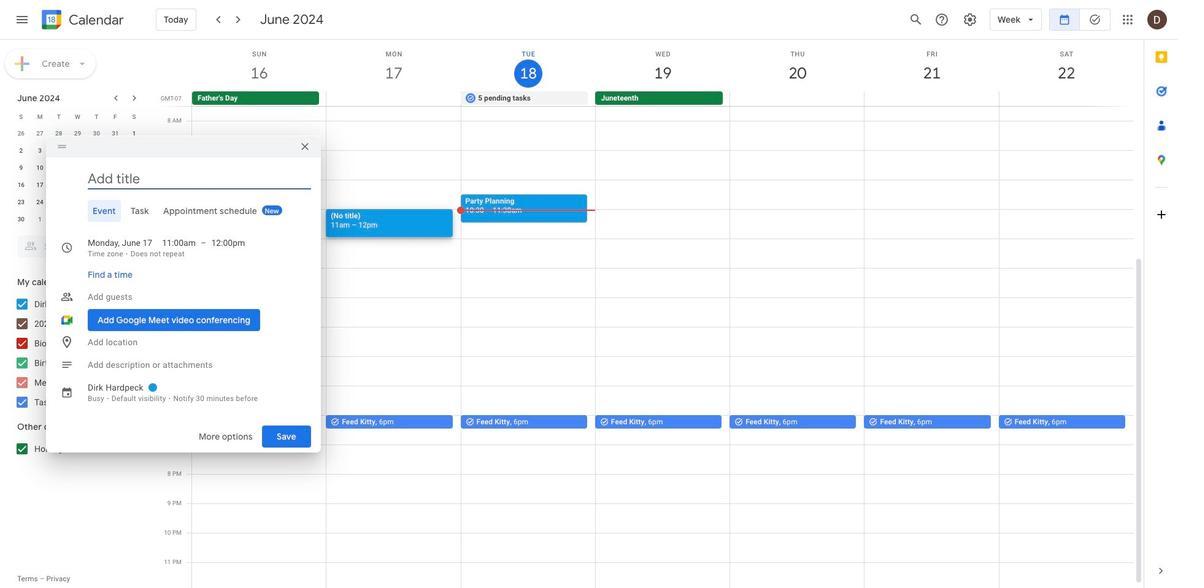 Task type: vqa. For each thing, say whether or not it's contained in the screenshot.
8 PM to the top
no



Task type: locate. For each thing, give the bounding box(es) containing it.
None search field
[[0, 231, 152, 258]]

may 30 element
[[89, 126, 104, 141]]

20 element
[[89, 178, 104, 193]]

10 element
[[33, 161, 47, 176]]

cell
[[327, 91, 461, 106], [730, 91, 865, 106], [865, 91, 999, 106], [999, 91, 1134, 106], [49, 160, 68, 177], [68, 160, 87, 177]]

heading
[[66, 13, 124, 27]]

thursday, june 20 element
[[731, 40, 865, 91]]

Add title text field
[[88, 170, 311, 188]]

5 element
[[70, 144, 85, 158]]

7 element
[[108, 144, 123, 158]]

19 element
[[70, 178, 85, 193]]

grid
[[157, 40, 1144, 589]]

1 horizontal spatial tab list
[[1145, 40, 1179, 554]]

july 5 element
[[108, 212, 123, 227]]

main drawer image
[[15, 12, 29, 27]]

calendar element
[[39, 7, 124, 34]]

settings menu image
[[963, 12, 978, 27]]

29 element
[[127, 195, 142, 210]]

1 element
[[127, 126, 142, 141]]

26 element
[[70, 195, 85, 210]]

9 element
[[14, 161, 28, 176]]

my calendars list
[[2, 295, 152, 413]]

may 31 element
[[108, 126, 123, 141]]

23 element
[[14, 195, 28, 210]]

21 element
[[108, 178, 123, 193]]

sunday, june 16 element
[[192, 40, 327, 91]]

2 element
[[14, 144, 28, 158]]

july 4 element
[[89, 212, 104, 227]]

0 horizontal spatial tab list
[[56, 200, 311, 222]]

row group
[[12, 125, 144, 228]]

row
[[187, 91, 1144, 106], [12, 108, 144, 125], [12, 125, 144, 142], [12, 142, 144, 160], [12, 160, 144, 177], [12, 177, 144, 194], [12, 194, 144, 211], [12, 211, 144, 228]]

tab list
[[1145, 40, 1179, 554], [56, 200, 311, 222]]



Task type: describe. For each thing, give the bounding box(es) containing it.
13 element
[[89, 161, 104, 176]]

15 element
[[127, 161, 142, 176]]

27 element
[[89, 195, 104, 210]]

8 element
[[127, 144, 142, 158]]

3 element
[[33, 144, 47, 158]]

may 29 element
[[70, 126, 85, 141]]

tuesday, june 18, today element
[[461, 40, 596, 91]]

wednesday, june 19 element
[[596, 40, 731, 91]]

june 2024 grid
[[12, 108, 144, 228]]

28 element
[[108, 195, 123, 210]]

friday, june 21 element
[[865, 40, 1000, 91]]

may 28 element
[[51, 126, 66, 141]]

new element
[[262, 206, 282, 215]]

may 27 element
[[33, 126, 47, 141]]

heading inside calendar element
[[66, 13, 124, 27]]

saturday, june 22 element
[[1000, 40, 1134, 91]]

may 26 element
[[14, 126, 28, 141]]

14 element
[[108, 161, 123, 176]]

17 element
[[33, 178, 47, 193]]

16 element
[[14, 178, 28, 193]]

july 6 element
[[127, 212, 142, 227]]

july 1 element
[[33, 212, 47, 227]]

Search for people text field
[[25, 236, 133, 258]]

6 element
[[89, 144, 104, 158]]

july 3 element
[[70, 212, 85, 227]]

22 element
[[127, 178, 142, 193]]

monday, june 17 element
[[327, 40, 461, 91]]

30 element
[[14, 212, 28, 227]]

24 element
[[33, 195, 47, 210]]

4 element
[[51, 144, 66, 158]]



